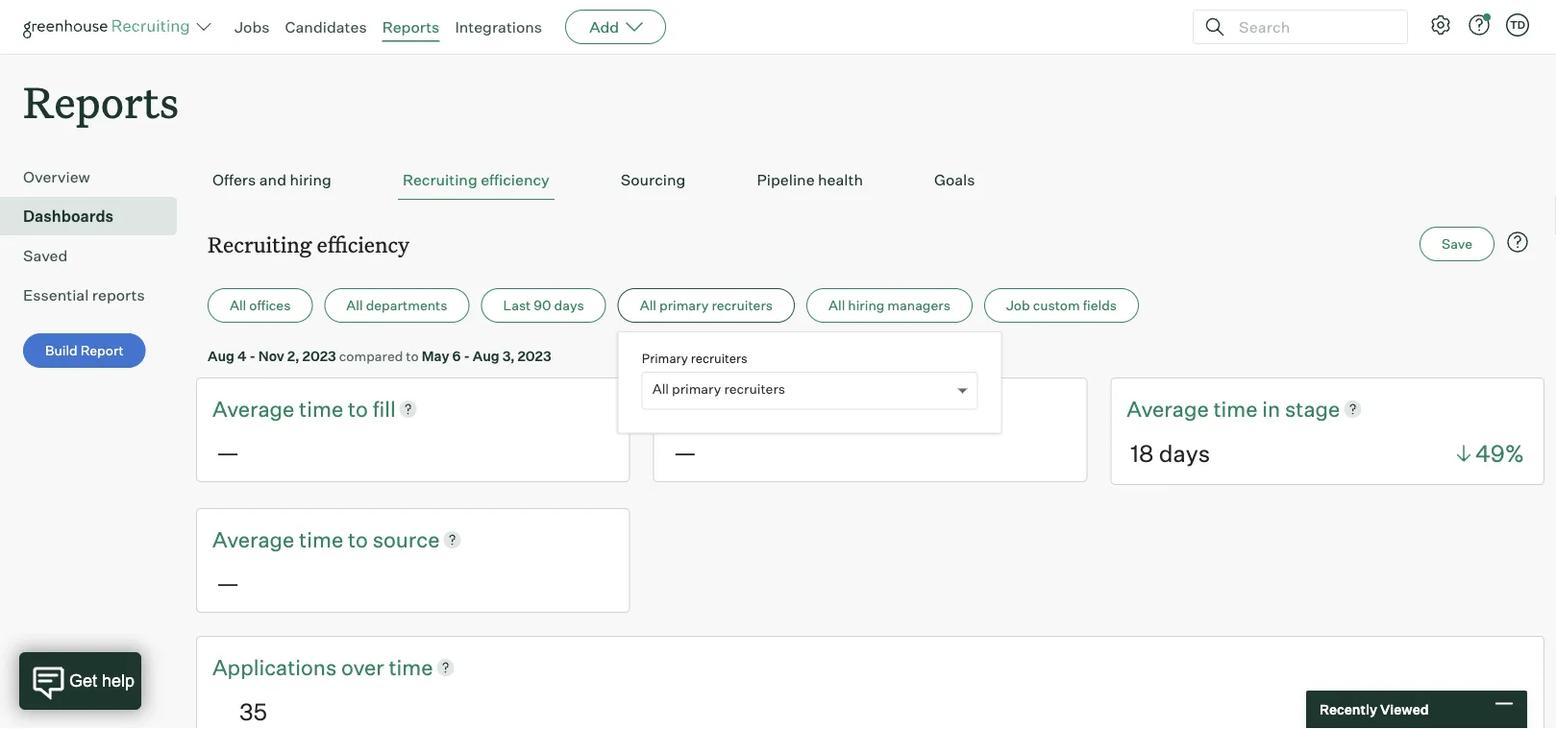 Task type: vqa. For each thing, say whether or not it's contained in the screenshot.
San Francisco
no



Task type: locate. For each thing, give the bounding box(es) containing it.
recruiting efficiency
[[403, 170, 550, 190], [208, 230, 410, 258]]

6
[[453, 348, 461, 365]]

offers and hiring button
[[208, 161, 336, 200]]

3400%
[[1422, 698, 1502, 727]]

0 vertical spatial hiring
[[290, 170, 332, 190]]

may
[[422, 348, 450, 365]]

49%
[[1476, 439, 1525, 468]]

1 horizontal spatial efficiency
[[481, 170, 550, 190]]

all left offices
[[230, 297, 246, 314]]

primary inside button
[[660, 297, 709, 314]]

save button
[[1420, 227, 1495, 262]]

average time to
[[213, 396, 373, 422], [670, 396, 830, 422], [213, 526, 373, 553]]

time for stage
[[1214, 396, 1258, 422]]

- right 4
[[249, 348, 256, 365]]

— for source
[[216, 569, 240, 597]]

— for fill
[[216, 438, 240, 467]]

hiring right and
[[290, 170, 332, 190]]

2023
[[303, 348, 336, 365], [518, 348, 552, 365]]

2 aug from the left
[[473, 348, 500, 365]]

1 - from the left
[[249, 348, 256, 365]]

1 vertical spatial all primary recruiters
[[653, 381, 786, 398]]

0 vertical spatial efficiency
[[481, 170, 550, 190]]

-
[[249, 348, 256, 365], [464, 348, 470, 365]]

candidates
[[285, 17, 367, 37]]

reports
[[382, 17, 440, 37], [23, 73, 179, 130]]

aug left the 3,
[[473, 348, 500, 365]]

all
[[230, 297, 246, 314], [347, 297, 363, 314], [640, 297, 657, 314], [829, 297, 846, 314], [653, 381, 669, 398]]

all departments
[[347, 297, 448, 314]]

time link left fill link
[[299, 394, 348, 424]]

0 vertical spatial days
[[554, 297, 584, 314]]

time link left source link
[[299, 525, 348, 555]]

to left hire on the bottom right of the page
[[805, 396, 826, 422]]

1 aug from the left
[[208, 348, 235, 365]]

average link for fill
[[213, 394, 299, 424]]

reports down greenhouse recruiting image
[[23, 73, 179, 130]]

days right "90"
[[554, 297, 584, 314]]

1 horizontal spatial hiring
[[848, 297, 885, 314]]

18
[[1131, 439, 1154, 468]]

1 vertical spatial recruiting
[[208, 230, 312, 258]]

fill
[[373, 396, 396, 422]]

offers and hiring
[[213, 170, 332, 190]]

essential reports
[[23, 286, 145, 305]]

2023 right the 2,
[[303, 348, 336, 365]]

average for source
[[213, 526, 295, 553]]

aug 4 - nov 2, 2023 compared to may 6 - aug 3, 2023
[[208, 348, 552, 365]]

1 horizontal spatial -
[[464, 348, 470, 365]]

report
[[80, 343, 124, 359]]

primary recruiters
[[642, 351, 748, 366]]

in
[[1263, 396, 1281, 422]]

sourcing button
[[616, 161, 691, 200]]

to left fill
[[348, 396, 368, 422]]

to left source
[[348, 526, 368, 553]]

recruiters down primary recruiters
[[724, 381, 786, 398]]

aug
[[208, 348, 235, 365], [473, 348, 500, 365]]

average time to for source
[[213, 526, 373, 553]]

aug left 4
[[208, 348, 235, 365]]

to
[[406, 348, 419, 365], [348, 396, 368, 422], [805, 396, 826, 422], [348, 526, 368, 553]]

time
[[299, 396, 343, 422], [757, 396, 801, 422], [1214, 396, 1258, 422], [299, 526, 343, 553], [389, 654, 433, 681]]

time link for stage
[[1214, 394, 1263, 424]]

pipeline health button
[[752, 161, 868, 200]]

days
[[554, 297, 584, 314], [1159, 439, 1211, 468]]

to for hire
[[805, 396, 826, 422]]

recruiters up primary recruiters
[[712, 297, 773, 314]]

3,
[[503, 348, 515, 365]]

0 vertical spatial reports
[[382, 17, 440, 37]]

1 vertical spatial days
[[1159, 439, 1211, 468]]

all offices
[[230, 297, 291, 314]]

time left hire on the bottom right of the page
[[757, 396, 801, 422]]

0 vertical spatial all primary recruiters
[[640, 297, 773, 314]]

0 horizontal spatial 2023
[[303, 348, 336, 365]]

tab list
[[208, 161, 1534, 200]]

all inside button
[[829, 297, 846, 314]]

recruiters
[[712, 297, 773, 314], [691, 351, 748, 366], [724, 381, 786, 398]]

to left may on the top of page
[[406, 348, 419, 365]]

tab list containing offers and hiring
[[208, 161, 1534, 200]]

save
[[1443, 236, 1473, 253]]

all hiring managers button
[[807, 289, 973, 323]]

source
[[373, 526, 440, 553]]

time down the 2,
[[299, 396, 343, 422]]

time link left stage link
[[1214, 394, 1263, 424]]

time link left hire link
[[757, 394, 805, 424]]

0 horizontal spatial -
[[249, 348, 256, 365]]

2 vertical spatial recruiters
[[724, 381, 786, 398]]

and
[[259, 170, 287, 190]]

all left departments
[[347, 297, 363, 314]]

primary down primary recruiters
[[672, 381, 722, 398]]

hiring left managers
[[848, 297, 885, 314]]

all primary recruiters up primary recruiters
[[640, 297, 773, 314]]

all primary recruiters inside button
[[640, 297, 773, 314]]

time link
[[299, 394, 348, 424], [757, 394, 805, 424], [1214, 394, 1263, 424], [299, 525, 348, 555], [389, 653, 433, 682]]

average time in
[[1127, 396, 1286, 422]]

recruiters down all primary recruiters button
[[691, 351, 748, 366]]

1 vertical spatial primary
[[672, 381, 722, 398]]

nov
[[258, 348, 284, 365]]

0 horizontal spatial reports
[[23, 73, 179, 130]]

average
[[213, 396, 295, 422], [670, 396, 752, 422], [1127, 396, 1209, 422], [213, 526, 295, 553]]

all up primary
[[640, 297, 657, 314]]

2023 right the 3,
[[518, 348, 552, 365]]

compared
[[339, 348, 403, 365]]

average time to for hire
[[670, 396, 830, 422]]

0 horizontal spatial hiring
[[290, 170, 332, 190]]

time link for hire
[[757, 394, 805, 424]]

1 2023 from the left
[[303, 348, 336, 365]]

days inside button
[[554, 297, 584, 314]]

jobs
[[235, 17, 270, 37]]

to for fill
[[348, 396, 368, 422]]

0 horizontal spatial recruiting
[[208, 230, 312, 258]]

primary up primary recruiters
[[660, 297, 709, 314]]

to link
[[348, 394, 373, 424], [805, 394, 830, 424], [348, 525, 373, 555]]

0 horizontal spatial efficiency
[[317, 230, 410, 258]]

last 90 days button
[[481, 289, 607, 323]]

1 horizontal spatial recruiting
[[403, 170, 478, 190]]

pipeline health
[[757, 170, 864, 190]]

time link for fill
[[299, 394, 348, 424]]

hiring inside the all hiring managers button
[[848, 297, 885, 314]]

time link right over
[[389, 653, 433, 682]]

average for hire
[[670, 396, 752, 422]]

1 vertical spatial recruiters
[[691, 351, 748, 366]]

0 vertical spatial recruiting efficiency
[[403, 170, 550, 190]]

configure image
[[1430, 13, 1453, 37]]

to link for source
[[348, 525, 373, 555]]

- right 6
[[464, 348, 470, 365]]

1 vertical spatial efficiency
[[317, 230, 410, 258]]

1 horizontal spatial 2023
[[518, 348, 552, 365]]

efficiency inside button
[[481, 170, 550, 190]]

0 vertical spatial primary
[[660, 297, 709, 314]]

0 horizontal spatial aug
[[208, 348, 235, 365]]

reports right candidates
[[382, 17, 440, 37]]

average link for source
[[213, 525, 299, 555]]

all left managers
[[829, 297, 846, 314]]

reports
[[92, 286, 145, 305]]

add
[[590, 17, 619, 37]]

all primary recruiters down primary recruiters
[[653, 381, 786, 398]]

hiring
[[290, 170, 332, 190], [848, 297, 885, 314]]

hiring inside offers and hiring button
[[290, 170, 332, 190]]

1 horizontal spatial aug
[[473, 348, 500, 365]]

departments
[[366, 297, 448, 314]]

0 horizontal spatial days
[[554, 297, 584, 314]]

0 vertical spatial recruiters
[[712, 297, 773, 314]]

integrations link
[[455, 17, 542, 37]]

0 vertical spatial recruiting
[[403, 170, 478, 190]]

average link
[[213, 394, 299, 424], [670, 394, 757, 424], [1127, 394, 1214, 424], [213, 525, 299, 555]]

all primary recruiters button
[[618, 289, 795, 323]]

last 90 days
[[503, 297, 584, 314]]

all hiring managers
[[829, 297, 951, 314]]

1 vertical spatial hiring
[[848, 297, 885, 314]]

days right 18
[[1159, 439, 1211, 468]]

time left source
[[299, 526, 343, 553]]

stage link
[[1286, 394, 1341, 424]]

—
[[216, 438, 240, 467], [674, 438, 697, 467], [216, 569, 240, 597]]

recruiting efficiency button
[[398, 161, 555, 200]]

time left in
[[1214, 396, 1258, 422]]



Task type: describe. For each thing, give the bounding box(es) containing it.
dashboards
[[23, 207, 114, 226]]

goals
[[935, 170, 976, 190]]

4
[[237, 348, 247, 365]]

35
[[239, 698, 267, 727]]

job custom fields
[[1007, 297, 1117, 314]]

td
[[1511, 18, 1526, 31]]

job custom fields button
[[985, 289, 1140, 323]]

offices
[[249, 297, 291, 314]]

last
[[503, 297, 531, 314]]

applications link
[[213, 653, 341, 682]]

90
[[534, 297, 552, 314]]

all for all primary recruiters button
[[640, 297, 657, 314]]

fields
[[1083, 297, 1117, 314]]

integrations
[[455, 17, 542, 37]]

hire
[[830, 396, 868, 422]]

applications
[[213, 654, 337, 681]]

applications over
[[213, 654, 389, 681]]

to link for hire
[[805, 394, 830, 424]]

stage
[[1286, 396, 1341, 422]]

build report
[[45, 343, 124, 359]]

custom
[[1033, 297, 1081, 314]]

td button
[[1507, 13, 1530, 37]]

average for stage
[[1127, 396, 1209, 422]]

2 - from the left
[[464, 348, 470, 365]]

td button
[[1503, 10, 1534, 40]]

greenhouse recruiting image
[[23, 15, 196, 38]]

overview
[[23, 168, 90, 187]]

time right over
[[389, 654, 433, 681]]

average link for hire
[[670, 394, 757, 424]]

all for all departments button
[[347, 297, 363, 314]]

overview link
[[23, 166, 169, 189]]

time link for source
[[299, 525, 348, 555]]

1 vertical spatial reports
[[23, 73, 179, 130]]

1 horizontal spatial days
[[1159, 439, 1211, 468]]

all offices button
[[208, 289, 313, 323]]

essential
[[23, 286, 89, 305]]

health
[[818, 170, 864, 190]]

2,
[[287, 348, 300, 365]]

candidates link
[[285, 17, 367, 37]]

to for source
[[348, 526, 368, 553]]

faq image
[[1507, 231, 1530, 254]]

all for the all hiring managers button
[[829, 297, 846, 314]]

to link for fill
[[348, 394, 373, 424]]

build
[[45, 343, 78, 359]]

recruiting efficiency inside button
[[403, 170, 550, 190]]

recently viewed
[[1320, 702, 1430, 719]]

all for all offices button
[[230, 297, 246, 314]]

average link for stage
[[1127, 394, 1214, 424]]

sourcing
[[621, 170, 686, 190]]

over link
[[341, 653, 389, 682]]

saved link
[[23, 244, 169, 268]]

hire link
[[830, 394, 868, 424]]

offers
[[213, 170, 256, 190]]

18 days
[[1131, 439, 1211, 468]]

dashboards link
[[23, 205, 169, 228]]

recruiting inside button
[[403, 170, 478, 190]]

over
[[341, 654, 384, 681]]

time for fill
[[299, 396, 343, 422]]

all down primary
[[653, 381, 669, 398]]

add button
[[566, 10, 667, 44]]

all departments button
[[324, 289, 470, 323]]

managers
[[888, 297, 951, 314]]

jobs link
[[235, 17, 270, 37]]

primary
[[642, 351, 688, 366]]

viewed
[[1381, 702, 1430, 719]]

Search text field
[[1235, 13, 1391, 41]]

goals button
[[930, 161, 980, 200]]

build report button
[[23, 334, 146, 368]]

recruiters inside all primary recruiters button
[[712, 297, 773, 314]]

1 horizontal spatial reports
[[382, 17, 440, 37]]

fill link
[[373, 394, 396, 424]]

recently
[[1320, 702, 1378, 719]]

time for source
[[299, 526, 343, 553]]

pipeline
[[757, 170, 815, 190]]

average time to for fill
[[213, 396, 373, 422]]

reports link
[[382, 17, 440, 37]]

essential reports link
[[23, 284, 169, 307]]

average for fill
[[213, 396, 295, 422]]

saved
[[23, 246, 68, 266]]

time for hire
[[757, 396, 801, 422]]

2 2023 from the left
[[518, 348, 552, 365]]

source link
[[373, 525, 440, 555]]

job
[[1007, 297, 1030, 314]]

— for hire
[[674, 438, 697, 467]]

1 vertical spatial recruiting efficiency
[[208, 230, 410, 258]]

in link
[[1263, 394, 1286, 424]]



